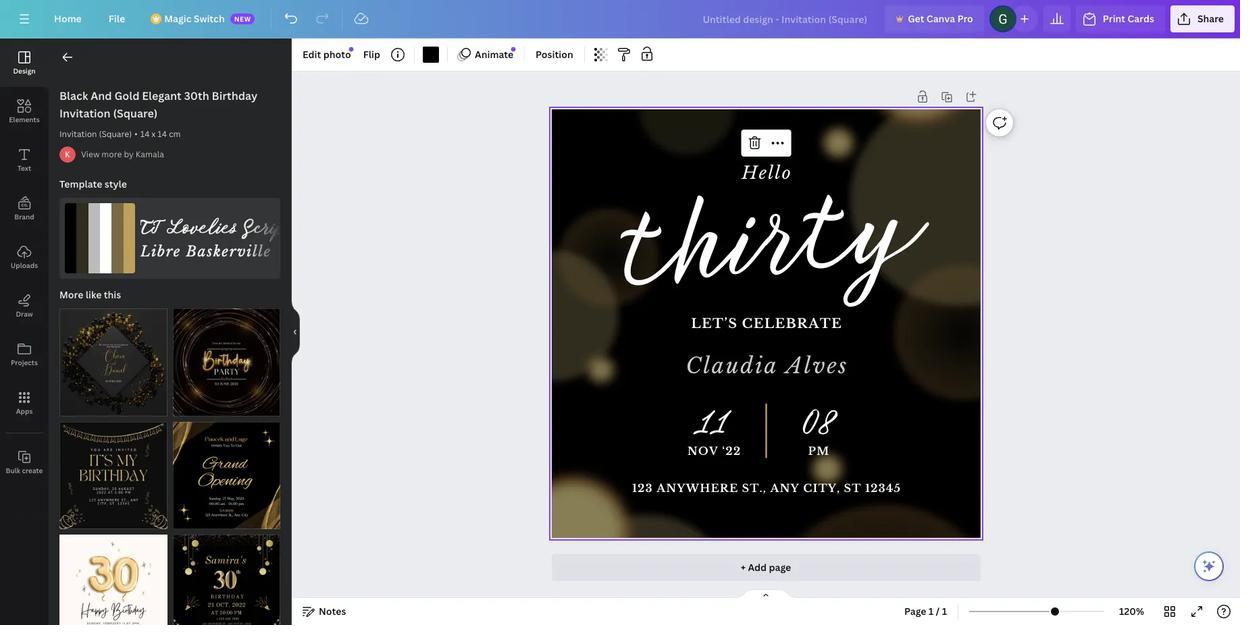 Task type: locate. For each thing, give the bounding box(es) containing it.
1 invitation from the top
[[59, 106, 111, 121]]

1 14 from the left
[[140, 128, 150, 140]]

Design title text field
[[692, 5, 880, 32]]

12345
[[865, 482, 901, 496]]

magic switch
[[164, 12, 225, 25]]

black and gold elegant 30th birthday invitation (square)
[[59, 89, 258, 121]]

new image inside edit photo dropdown button
[[349, 47, 353, 52]]

(square) down gold
[[113, 106, 158, 121]]

photo
[[323, 48, 351, 61]]

1 vertical spatial invitation
[[59, 128, 97, 140]]

st
[[844, 482, 862, 496]]

new image left flip on the top left
[[349, 47, 353, 52]]

11
[[698, 400, 731, 451]]

let's
[[691, 315, 738, 331]]

123 anywhere st., any city, st 12345
[[632, 482, 901, 496]]

thirty
[[611, 152, 921, 332]]

baskerville
[[186, 243, 271, 260]]

11 nov '22
[[687, 400, 741, 459]]

get canva pro button
[[885, 5, 984, 32]]

show pages image
[[734, 589, 799, 600]]

apps
[[16, 407, 33, 416]]

birthday
[[212, 89, 258, 103]]

canva assistant image
[[1201, 559, 1218, 575]]

1 horizontal spatial 14
[[158, 128, 167, 140]]

view more by kamala
[[81, 149, 164, 160]]

1 horizontal spatial 1
[[942, 605, 947, 618]]

notes button
[[297, 601, 352, 623]]

08 pm
[[802, 400, 835, 459]]

(square) up more
[[99, 128, 132, 140]]

0 horizontal spatial 14
[[140, 128, 150, 140]]

1 vertical spatial (square)
[[99, 128, 132, 140]]

draw
[[16, 309, 33, 319]]

+ add page
[[741, 561, 791, 574]]

gold
[[114, 89, 139, 103]]

add
[[748, 561, 767, 574]]

notes
[[319, 605, 346, 618]]

let's celebrate
[[691, 315, 842, 331]]

position
[[536, 48, 573, 61]]

black, gold minimalist 30th birthday invitation group
[[173, 527, 280, 626]]

more
[[59, 288, 83, 301]]

flip
[[363, 48, 380, 61]]

0 horizontal spatial 1
[[929, 605, 934, 618]]

invitation
[[59, 106, 111, 121], [59, 128, 97, 140]]

1 left /
[[929, 605, 934, 618]]

30th
[[184, 89, 209, 103]]

black and gold birthday invitation image
[[59, 422, 167, 530]]

kamala
[[136, 149, 164, 160]]

edit photo
[[303, 48, 351, 61]]

animate
[[475, 48, 514, 61]]

black and golden wedding rustic invitation group
[[59, 301, 167, 417]]

black and golden birthday party invitation image
[[173, 309, 280, 417]]

invitation down black
[[59, 106, 111, 121]]

home
[[54, 12, 82, 25]]

0 horizontal spatial new image
[[349, 47, 353, 52]]

x
[[152, 128, 156, 140]]

libre
[[141, 243, 181, 260]]

view more by kamala button
[[81, 148, 164, 161]]

1 right /
[[942, 605, 947, 618]]

this
[[104, 288, 121, 301]]

alves
[[786, 353, 848, 379]]

14
[[140, 128, 150, 140], [158, 128, 167, 140]]

edit photo button
[[297, 44, 357, 66]]

14 right x
[[158, 128, 167, 140]]

print
[[1103, 12, 1126, 25]]

14 left x
[[140, 128, 150, 140]]

2 new image from the left
[[511, 47, 516, 52]]

invitation (square)
[[59, 128, 132, 140]]

1 horizontal spatial new image
[[511, 47, 516, 52]]

cards
[[1128, 12, 1155, 25]]

+
[[741, 561, 746, 574]]

new image left position
[[511, 47, 516, 52]]

projects
[[11, 358, 38, 368]]

any
[[770, 482, 800, 496]]

elements
[[9, 115, 40, 124]]

(square)
[[113, 106, 158, 121], [99, 128, 132, 140]]

black
[[59, 89, 88, 103]]

invitation inside the black and gold elegant 30th birthday invitation (square)
[[59, 106, 111, 121]]

cm
[[169, 128, 181, 140]]

1
[[929, 605, 934, 618], [942, 605, 947, 618]]

1 1 from the left
[[929, 605, 934, 618]]

gold balloons luxury birthday invitation group
[[59, 527, 167, 626]]

pm
[[808, 445, 830, 459]]

new image inside animate popup button
[[511, 47, 516, 52]]

1 new image from the left
[[349, 47, 353, 52]]

script
[[242, 215, 297, 242]]

get
[[908, 12, 925, 25]]

invitation up 'kamala' image at the top
[[59, 128, 97, 140]]

0 vertical spatial (square)
[[113, 106, 158, 121]]

and
[[91, 89, 112, 103]]

hello
[[742, 162, 792, 184]]

0 vertical spatial invitation
[[59, 106, 111, 121]]

new image
[[349, 47, 353, 52], [511, 47, 516, 52]]

'22
[[722, 445, 741, 459]]

magic
[[164, 12, 192, 25]]



Task type: describe. For each thing, give the bounding box(es) containing it.
elements button
[[0, 87, 49, 136]]

switch
[[194, 12, 225, 25]]

create
[[22, 466, 43, 476]]

page
[[769, 561, 791, 574]]

14 x 14 cm
[[140, 128, 181, 140]]

get canva pro
[[908, 12, 973, 25]]

claudia alves
[[686, 353, 848, 379]]

template style
[[59, 178, 127, 191]]

123
[[632, 482, 653, 496]]

new image for edit photo
[[349, 47, 353, 52]]

black and golden wedding rustic invitation image
[[59, 309, 167, 417]]

animate button
[[453, 44, 519, 66]]

brand button
[[0, 184, 49, 233]]

bulk
[[6, 466, 20, 476]]

apps button
[[0, 379, 49, 428]]

more like this
[[59, 288, 121, 301]]

lovelies
[[169, 215, 237, 242]]

share button
[[1171, 5, 1235, 32]]

like
[[86, 288, 102, 301]]

black, gold minimalist 30th birthday invitation image
[[173, 535, 280, 626]]

new image for animate
[[511, 47, 516, 52]]

120%
[[1120, 605, 1145, 618]]

+ add page button
[[552, 555, 981, 582]]

file
[[109, 12, 125, 25]]

2 1 from the left
[[942, 605, 947, 618]]

bulk create button
[[0, 438, 49, 487]]

2 14 from the left
[[158, 128, 167, 140]]

design button
[[0, 39, 49, 87]]

elegant
[[142, 89, 182, 103]]

new
[[234, 14, 251, 24]]

by
[[124, 149, 134, 160]]

draw button
[[0, 282, 49, 330]]

uploads
[[11, 261, 38, 270]]

print cards
[[1103, 12, 1155, 25]]

text
[[17, 164, 31, 173]]

bulk create
[[6, 466, 43, 476]]

tt
[[141, 215, 164, 242]]

tt lovelies script libre baskerville
[[141, 215, 297, 260]]

pro
[[958, 12, 973, 25]]

file button
[[98, 5, 136, 32]]

claudia
[[686, 353, 778, 379]]

celebrate
[[742, 315, 842, 331]]

template
[[59, 178, 102, 191]]

print cards button
[[1076, 5, 1165, 32]]

black and gold birthday invitation group
[[59, 414, 167, 530]]

uploads button
[[0, 233, 49, 282]]

2 invitation from the top
[[59, 128, 97, 140]]

hide image
[[291, 300, 300, 365]]

st.,
[[742, 482, 767, 496]]

design
[[13, 66, 36, 76]]

canva
[[927, 12, 955, 25]]

flip button
[[358, 44, 386, 66]]

kamala element
[[59, 147, 76, 163]]

page 1 / 1
[[905, 605, 947, 618]]

08
[[802, 400, 835, 451]]

main menu bar
[[0, 0, 1240, 39]]

more
[[102, 149, 122, 160]]

black and golden birthday party invitation group
[[173, 301, 280, 417]]

/
[[936, 605, 940, 618]]

page
[[905, 605, 927, 618]]

position button
[[530, 44, 579, 66]]

brand
[[14, 212, 34, 222]]

projects button
[[0, 330, 49, 379]]

#000000 image
[[423, 47, 439, 63]]

side panel tab list
[[0, 39, 49, 487]]

black gold luxury grand opening invitation group
[[173, 414, 280, 530]]

style
[[105, 178, 127, 191]]

nov
[[687, 445, 718, 459]]

text button
[[0, 136, 49, 184]]

view
[[81, 149, 100, 160]]

share
[[1198, 12, 1224, 25]]

(square) inside the black and gold elegant 30th birthday invitation (square)
[[113, 106, 158, 121]]

edit
[[303, 48, 321, 61]]

black gold luxury grand opening invitation image
[[173, 422, 280, 530]]

anywhere
[[656, 482, 738, 496]]

kamala image
[[59, 147, 76, 163]]

120% button
[[1110, 601, 1154, 623]]

home link
[[43, 5, 92, 32]]



Task type: vqa. For each thing, say whether or not it's contained in the screenshot.
"Bulk create"
yes



